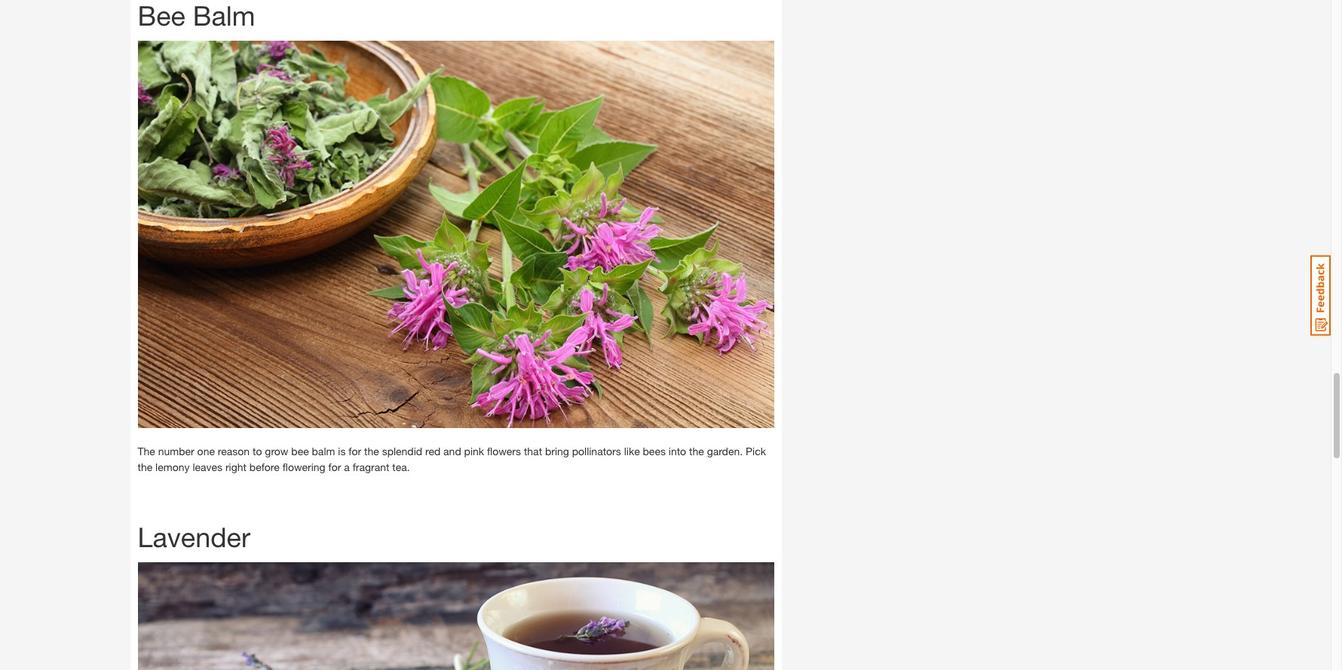 Task type: locate. For each thing, give the bounding box(es) containing it.
for
[[349, 445, 361, 458], [328, 461, 341, 474]]

feedback link image
[[1310, 255, 1331, 336]]

0 horizontal spatial for
[[328, 461, 341, 474]]

flowers
[[487, 445, 521, 458]]

for left a
[[328, 461, 341, 474]]

the down 'the'
[[138, 461, 152, 474]]

the up fragrant
[[364, 445, 379, 458]]

pollinators
[[572, 445, 621, 458]]

red
[[425, 445, 440, 458]]

pink
[[464, 445, 484, 458]]

like
[[624, 445, 640, 458]]

for right is
[[349, 445, 361, 458]]

the right into
[[689, 445, 704, 458]]

the
[[138, 445, 155, 458]]

1 horizontal spatial the
[[364, 445, 379, 458]]

lemony
[[155, 461, 190, 474]]

1 vertical spatial for
[[328, 461, 341, 474]]

0 vertical spatial for
[[349, 445, 361, 458]]

splendid
[[382, 445, 422, 458]]

number
[[158, 445, 194, 458]]

pick
[[746, 445, 766, 458]]

1 horizontal spatial for
[[349, 445, 361, 458]]

tea.
[[392, 461, 410, 474]]

one
[[197, 445, 215, 458]]

and
[[443, 445, 461, 458]]

the
[[364, 445, 379, 458], [689, 445, 704, 458], [138, 461, 152, 474]]

right
[[225, 461, 247, 474]]

that
[[524, 445, 542, 458]]



Task type: describe. For each thing, give the bounding box(es) containing it.
garden.
[[707, 445, 743, 458]]

into
[[669, 445, 686, 458]]

balm
[[312, 445, 335, 458]]

before
[[249, 461, 280, 474]]

lavender
[[138, 521, 250, 554]]

lavender stems and a cup of tea image
[[138, 563, 774, 670]]

2 horizontal spatial the
[[689, 445, 704, 458]]

bee
[[291, 445, 309, 458]]

a
[[344, 461, 350, 474]]

to
[[253, 445, 262, 458]]

bee balm flowers on a board image
[[138, 40, 774, 428]]

reason
[[218, 445, 250, 458]]

grow
[[265, 445, 288, 458]]

0 horizontal spatial the
[[138, 461, 152, 474]]

flowering
[[282, 461, 325, 474]]

bees
[[643, 445, 666, 458]]

the number one reason to grow bee balm is for the splendid red and pink flowers that bring pollinators like bees into the garden. pick the lemony leaves right before flowering for a fragrant tea.
[[138, 445, 766, 474]]

fragrant
[[353, 461, 389, 474]]

bring
[[545, 445, 569, 458]]

leaves
[[193, 461, 222, 474]]

is
[[338, 445, 346, 458]]



Task type: vqa. For each thing, say whether or not it's contained in the screenshot.
to
yes



